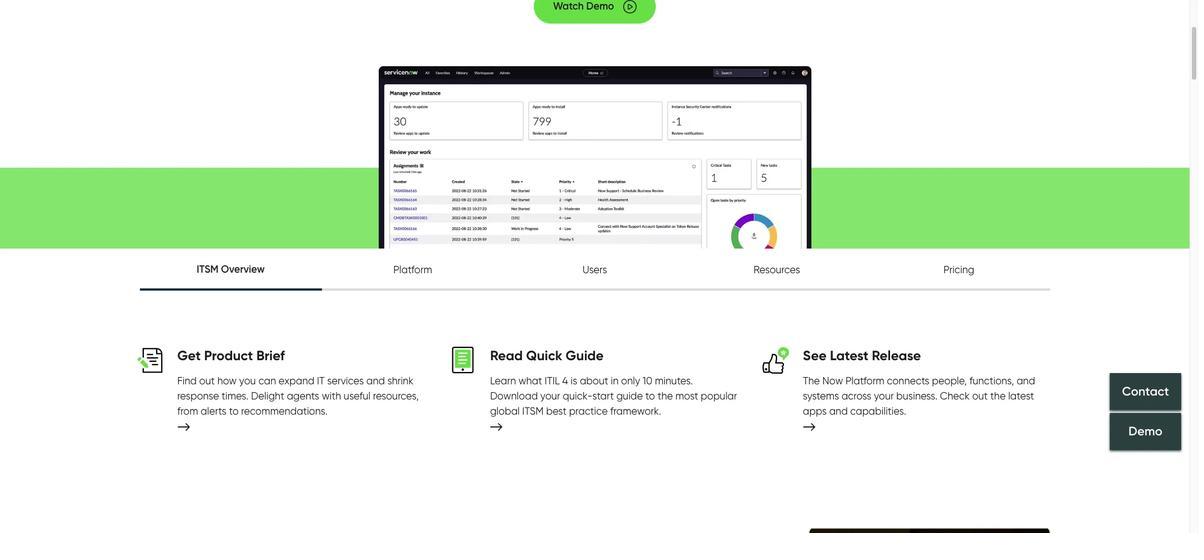 Task type: describe. For each thing, give the bounding box(es) containing it.
you
[[239, 376, 256, 387]]

demo
[[1129, 425, 1163, 440]]

framework.
[[610, 406, 661, 418]]

business.
[[897, 391, 938, 403]]

shrink
[[387, 376, 414, 387]]

demo link
[[1110, 414, 1181, 451]]

the
[[803, 376, 820, 387]]

apps
[[803, 406, 827, 418]]

can
[[258, 376, 276, 387]]

delight
[[251, 391, 284, 403]]

itil
[[545, 376, 560, 387]]

in
[[611, 376, 619, 387]]

the inside learn what itil 4 is about in only 10 minutes. download your quick-start guide to the most popular global itsm best practice framework.
[[658, 391, 673, 403]]

quick-
[[563, 391, 593, 403]]

alerts
[[201, 406, 226, 418]]

systems
[[803, 391, 839, 403]]

see latest release
[[803, 348, 921, 364]]

connects
[[887, 376, 930, 387]]

how
[[217, 376, 237, 387]]

get product brief
[[177, 348, 285, 364]]

most
[[676, 391, 698, 403]]

from
[[177, 406, 198, 418]]

10
[[643, 376, 653, 387]]

to inside learn what itil 4 is about in only 10 minutes. download your quick-start guide to the most popular global itsm best practice framework.
[[646, 391, 655, 403]]

expand
[[279, 376, 314, 387]]

read
[[490, 348, 523, 364]]

latest
[[1008, 391, 1034, 403]]

the inside the now platform connects people, functions, and systems across your business. check out the latest apps and capabilities.
[[991, 391, 1006, 403]]

with
[[322, 391, 341, 403]]

to inside find out how you can expand it services and shrink response times. delight agents with useful resources, from alerts to recommendations.
[[229, 406, 239, 418]]

recommendations.
[[241, 406, 328, 418]]



Task type: vqa. For each thing, say whether or not it's contained in the screenshot.


Task type: locate. For each thing, give the bounding box(es) containing it.
1 the from the left
[[658, 391, 673, 403]]

to down 10
[[646, 391, 655, 403]]

out down the functions, at the bottom right of the page
[[972, 391, 988, 403]]

resources,
[[373, 391, 419, 403]]

and up latest
[[1017, 376, 1035, 387]]

your inside the now platform connects people, functions, and systems across your business. check out the latest apps and capabilities.
[[874, 391, 894, 403]]

out inside find out how you can expand it services and shrink response times. delight agents with useful resources, from alerts to recommendations.
[[199, 376, 215, 387]]

across
[[842, 391, 872, 403]]

the down the minutes.
[[658, 391, 673, 403]]

out
[[199, 376, 215, 387], [972, 391, 988, 403]]

contact
[[1122, 384, 1169, 400]]

your down itil
[[540, 391, 560, 403]]

product
[[204, 348, 253, 364]]

release
[[872, 348, 921, 364]]

out up response
[[199, 376, 215, 387]]

capabilities.
[[850, 406, 906, 418]]

1 horizontal spatial and
[[829, 406, 848, 418]]

read quick guide
[[490, 348, 604, 364]]

quick
[[526, 348, 562, 364]]

1 horizontal spatial your
[[874, 391, 894, 403]]

0 horizontal spatial to
[[229, 406, 239, 418]]

and
[[366, 376, 385, 387], [1017, 376, 1035, 387], [829, 406, 848, 418]]

1 horizontal spatial out
[[972, 391, 988, 403]]

agents
[[287, 391, 319, 403]]

latest
[[830, 348, 869, 364]]

and inside find out how you can expand it services and shrink response times. delight agents with useful resources, from alerts to recommendations.
[[366, 376, 385, 387]]

and up useful
[[366, 376, 385, 387]]

only
[[621, 376, 640, 387]]

check
[[940, 391, 970, 403]]

the
[[658, 391, 673, 403], [991, 391, 1006, 403]]

0 vertical spatial to
[[646, 391, 655, 403]]

0 horizontal spatial out
[[199, 376, 215, 387]]

it
[[317, 376, 325, 387]]

popular
[[701, 391, 737, 403]]

get
[[177, 348, 201, 364]]

is
[[571, 376, 577, 387]]

your
[[540, 391, 560, 403], [874, 391, 894, 403]]

global
[[490, 406, 520, 418]]

1 vertical spatial out
[[972, 391, 988, 403]]

0 horizontal spatial your
[[540, 391, 560, 403]]

contact link
[[1110, 374, 1181, 411]]

best
[[546, 406, 567, 418]]

the down the functions, at the bottom right of the page
[[991, 391, 1006, 403]]

services
[[327, 376, 364, 387]]

about
[[580, 376, 608, 387]]

find
[[177, 376, 197, 387]]

functions,
[[970, 376, 1014, 387]]

practice
[[569, 406, 608, 418]]

0 horizontal spatial and
[[366, 376, 385, 387]]

download
[[490, 391, 538, 403]]

find out how you can expand it services and shrink response times. delight agents with useful resources, from alerts to recommendations.
[[177, 376, 419, 418]]

1 vertical spatial to
[[229, 406, 239, 418]]

platform
[[846, 376, 885, 387]]

0 vertical spatial out
[[199, 376, 215, 387]]

minutes.
[[655, 376, 693, 387]]

to
[[646, 391, 655, 403], [229, 406, 239, 418]]

1 your from the left
[[540, 391, 560, 403]]

2 your from the left
[[874, 391, 894, 403]]

learn
[[490, 376, 516, 387]]

what
[[519, 376, 542, 387]]

times.
[[222, 391, 249, 403]]

see
[[803, 348, 827, 364]]

4
[[562, 376, 568, 387]]

your inside learn what itil 4 is about in only 10 minutes. download your quick-start guide to the most popular global itsm best practice framework.
[[540, 391, 560, 403]]

guide
[[566, 348, 604, 364]]

brief
[[256, 348, 285, 364]]

2 the from the left
[[991, 391, 1006, 403]]

itsm
[[522, 406, 544, 418]]

1 horizontal spatial to
[[646, 391, 655, 403]]

0 horizontal spatial the
[[658, 391, 673, 403]]

your up capabilities.
[[874, 391, 894, 403]]

learn what itil 4 is about in only 10 minutes. download your quick-start guide to the most popular global itsm best practice framework.
[[490, 376, 737, 418]]

the now platform connects people, functions, and systems across your business. check out the latest apps and capabilities.
[[803, 376, 1035, 418]]

2 horizontal spatial and
[[1017, 376, 1035, 387]]

now
[[823, 376, 843, 387]]

out inside the now platform connects people, functions, and systems across your business. check out the latest apps and capabilities.
[[972, 391, 988, 403]]

guide
[[617, 391, 643, 403]]

start
[[593, 391, 614, 403]]

people,
[[932, 376, 967, 387]]

useful
[[344, 391, 371, 403]]

and down systems on the right bottom of page
[[829, 406, 848, 418]]

1 horizontal spatial the
[[991, 391, 1006, 403]]

to down times.
[[229, 406, 239, 418]]

response
[[177, 391, 219, 403]]



